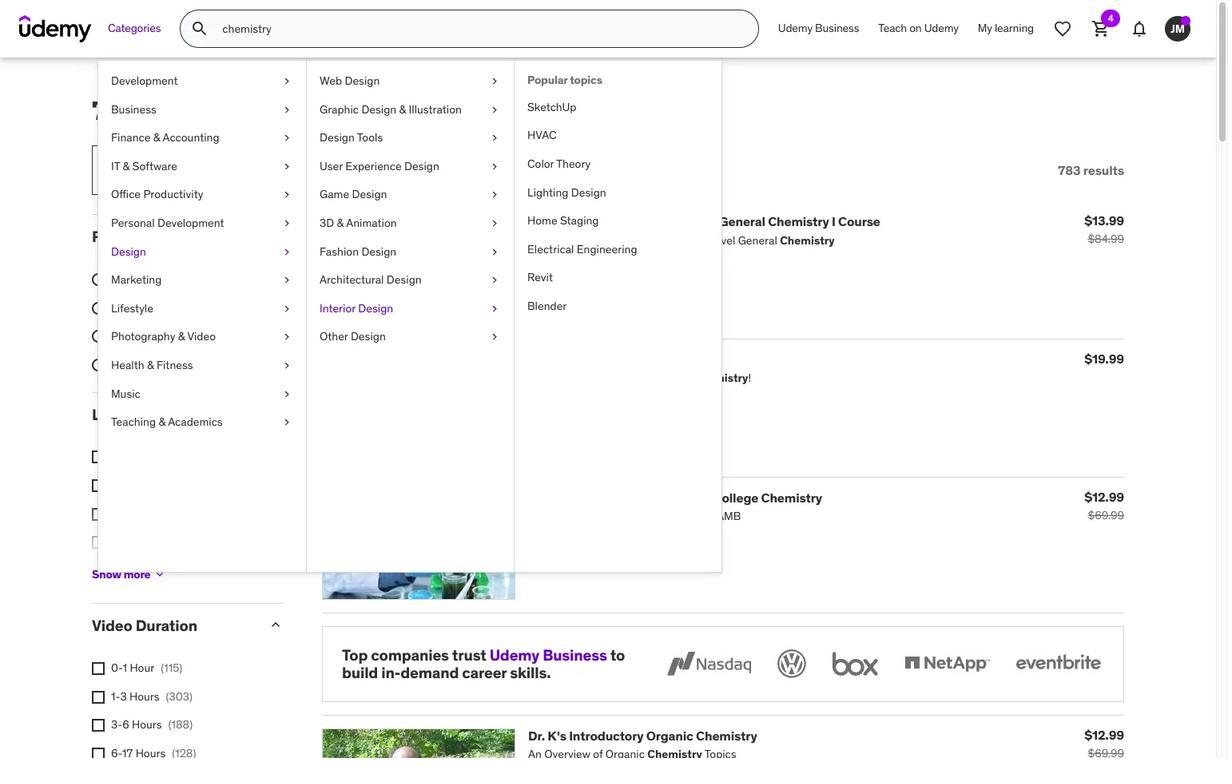 Task type: vqa. For each thing, say whether or not it's contained in the screenshot.
JM
yes



Task type: describe. For each thing, give the bounding box(es) containing it.
xsmall image for design
[[280, 244, 293, 260]]

783 for 783 results for "chemistry"
[[92, 94, 138, 127]]

xsmall image for lifestyle
[[280, 301, 293, 317]]

& for photography & video
[[178, 329, 185, 344]]

productivity
[[143, 187, 203, 202]]

video duration button
[[92, 616, 255, 635]]

personal development
[[111, 216, 224, 230]]

career
[[462, 663, 507, 683]]

tools
[[357, 130, 383, 145]]

0 horizontal spatial udemy business link
[[490, 645, 607, 664]]

1
[[123, 661, 127, 675]]

1 vertical spatial complete
[[553, 489, 611, 505]]

$19.99
[[1084, 351, 1124, 367]]

health & fitness
[[111, 358, 193, 372]]

design for interior design
[[358, 301, 393, 315]]

academics
[[168, 415, 223, 429]]

office productivity
[[111, 187, 203, 202]]

show more button
[[92, 559, 166, 591]]

xsmall image for marketing
[[280, 273, 293, 288]]

finance & accounting link
[[98, 124, 306, 152]]

ratings button
[[92, 227, 255, 246]]

xsmall image for user experience design
[[488, 159, 501, 174]]

other design
[[320, 329, 386, 344]]

xsmall image for graphic design & illustration
[[488, 102, 501, 118]]

1-3 hours (303)
[[111, 689, 192, 704]]

music link
[[98, 380, 306, 408]]

1 horizontal spatial video
[[187, 329, 216, 344]]

topics
[[570, 73, 602, 87]]

"chemistry"
[[271, 94, 416, 127]]

783 for 783 results
[[1058, 162, 1081, 178]]

(188)
[[168, 718, 193, 732]]

0-1 hour (115)
[[111, 661, 182, 675]]

design for web design
[[345, 74, 380, 88]]

0-
[[111, 661, 123, 675]]

top
[[342, 645, 368, 664]]

xsmall image for web design
[[488, 74, 501, 89]]

fitness
[[157, 358, 193, 372]]

teach
[[878, 21, 907, 35]]

783 results status
[[1058, 162, 1124, 178]]

& for health & fitness
[[147, 358, 154, 372]]

1 horizontal spatial udemy business link
[[769, 10, 869, 48]]

& for 3d & animation
[[337, 216, 344, 230]]

to
[[610, 645, 625, 664]]

photography
[[111, 329, 175, 344]]

& for it & software
[[123, 159, 130, 173]]

skills.
[[510, 663, 551, 683]]

xsmall image for it & software
[[280, 159, 293, 174]]

my learning link
[[968, 10, 1043, 48]]

web
[[320, 74, 342, 88]]

up for 3.5
[[198, 329, 211, 343]]

home staging
[[527, 213, 599, 228]]

fashion design
[[320, 244, 396, 259]]

design link
[[98, 238, 306, 266]]

submit search image
[[190, 19, 210, 38]]

dr. for dr. k's introductory organic chemistry
[[528, 728, 545, 744]]

office productivity link
[[98, 181, 306, 209]]

organic
[[646, 728, 693, 744]]

experience
[[345, 159, 402, 173]]

blender
[[527, 299, 567, 313]]

design for other design
[[351, 329, 386, 344]]

design down "chemistry"
[[320, 130, 355, 145]]

k's for complete
[[548, 214, 566, 230]]

introductory
[[569, 728, 644, 744]]

3-6 hours (188)
[[111, 718, 193, 732]]

graphic design & illustration
[[320, 102, 462, 116]]

2 horizontal spatial udemy
[[924, 21, 959, 35]]

theory
[[556, 157, 591, 171]]

$84.99
[[1088, 232, 1124, 246]]

xsmall image for game design
[[488, 187, 501, 203]]

popular
[[527, 73, 567, 87]]

xsmall image for other design
[[488, 329, 501, 345]]

development link
[[98, 67, 306, 96]]

for
[[232, 94, 266, 127]]

sketchup link
[[515, 93, 721, 122]]

animation
[[346, 216, 397, 230]]

you have alerts image
[[1181, 16, 1191, 26]]

1 horizontal spatial udemy
[[778, 21, 813, 35]]

k's for introductory
[[548, 728, 566, 744]]

personal
[[111, 216, 155, 230]]

hour
[[130, 661, 154, 675]]

783 results for "chemistry"
[[92, 94, 416, 127]]

video duration
[[92, 616, 197, 635]]

xsmall image for development
[[280, 74, 293, 89]]

interior design element
[[514, 61, 721, 572]]

1 vertical spatial development
[[157, 216, 224, 230]]

xsmall image for business
[[280, 102, 293, 118]]

popular topics
[[527, 73, 602, 87]]

web design link
[[307, 67, 514, 96]]

lifestyle
[[111, 301, 153, 315]]

hours for 1-3 hours
[[129, 689, 159, 704]]

architectural design link
[[307, 266, 514, 295]]

Search for anything text field
[[219, 15, 739, 42]]

up for 3.0
[[199, 357, 211, 372]]

$13.99 $84.99
[[1084, 213, 1124, 246]]

4 link
[[1082, 10, 1120, 48]]

2 vertical spatial chemistry
[[696, 728, 757, 744]]

design for lighting design
[[571, 185, 606, 199]]

udemy image
[[19, 15, 92, 42]]

& for teaching & academics
[[159, 415, 165, 429]]

teaching
[[111, 415, 156, 429]]

xsmall image for finance & accounting
[[280, 130, 293, 146]]

photography & video
[[111, 329, 216, 344]]

the complete high school and college chemistry
[[528, 489, 822, 505]]

$12.99 for $12.99
[[1084, 727, 1124, 743]]

design for fashion design
[[361, 244, 396, 259]]

show
[[92, 567, 121, 582]]

chemistry for general
[[768, 214, 829, 230]]

revit
[[527, 270, 553, 285]]

hvac
[[527, 128, 557, 143]]

home
[[527, 213, 557, 228]]

eventbrite image
[[1012, 646, 1104, 681]]

personal development link
[[98, 209, 306, 238]]

& inside graphic design & illustration link
[[399, 102, 406, 116]]

teaching & academics
[[111, 415, 223, 429]]

design inside 'link'
[[111, 244, 146, 259]]

on
[[909, 21, 922, 35]]

0 horizontal spatial udemy
[[490, 645, 539, 664]]



Task type: locate. For each thing, give the bounding box(es) containing it.
health & fitness link
[[98, 352, 306, 380]]

business left teach
[[815, 21, 859, 35]]

1 vertical spatial video
[[92, 616, 132, 635]]

xsmall image inside personal development link
[[280, 216, 293, 231]]

categories button
[[98, 10, 170, 48]]

(303)
[[166, 689, 192, 704]]

xsmall image inside the "marketing" link
[[280, 273, 293, 288]]

1 vertical spatial k's
[[548, 728, 566, 744]]

music
[[111, 386, 140, 401]]

3d & animation
[[320, 216, 397, 230]]

1 $12.99 from the top
[[1084, 489, 1124, 505]]

language button
[[92, 405, 255, 424]]

demand
[[401, 663, 459, 683]]

udemy business link left "to"
[[490, 645, 607, 664]]

0 vertical spatial chemistry
[[768, 214, 829, 230]]

in-
[[381, 663, 401, 683]]

design down design tools link
[[404, 159, 439, 173]]

small image
[[268, 617, 284, 633]]

3d & animation link
[[307, 209, 514, 238]]

user
[[320, 159, 343, 173]]

staging
[[560, 213, 599, 228]]

hours right 6
[[132, 718, 162, 732]]

0 vertical spatial k's
[[548, 214, 566, 230]]

categories
[[108, 21, 161, 35]]

sketchup
[[527, 100, 576, 114]]

design down fashion design link
[[387, 273, 422, 287]]

xsmall image for design tools
[[488, 130, 501, 146]]

color theory link
[[515, 150, 721, 179]]

xsmall image for personal development
[[280, 216, 293, 231]]

xsmall image inside graphic design & illustration link
[[488, 102, 501, 118]]

xsmall image inside health & fitness link
[[280, 358, 293, 374]]

1 vertical spatial udemy business link
[[490, 645, 607, 664]]

design down interior design
[[351, 329, 386, 344]]

2 k's from the top
[[548, 728, 566, 744]]

design
[[345, 74, 380, 88], [361, 102, 397, 116], [320, 130, 355, 145], [404, 159, 439, 173], [571, 185, 606, 199], [352, 187, 387, 202], [111, 244, 146, 259], [361, 244, 396, 259], [387, 273, 422, 287], [358, 301, 393, 315], [351, 329, 386, 344]]

nasdaq image
[[663, 646, 755, 681]]

xsmall image inside office productivity link
[[280, 187, 293, 203]]

& down web design link
[[399, 102, 406, 116]]

volkswagen image
[[774, 646, 809, 681]]

design for game design
[[352, 187, 387, 202]]

dr. k's complete first semester general chemistry i course link
[[528, 214, 880, 230]]

& up 3.0
[[178, 329, 185, 344]]

xsmall image inside other design link
[[488, 329, 501, 345]]

& right finance
[[153, 130, 160, 145]]

build
[[342, 663, 378, 683]]

0 vertical spatial up
[[198, 329, 211, 343]]

0 vertical spatial $12.99
[[1084, 489, 1124, 505]]

business up finance
[[111, 102, 156, 116]]

business link
[[98, 96, 306, 124]]

web design
[[320, 74, 380, 88]]

xsmall image inside design tools link
[[488, 130, 501, 146]]

results for 783 results
[[1083, 162, 1124, 178]]

3-
[[111, 718, 122, 732]]

dr. k's introductory organic chemistry link
[[528, 728, 757, 744]]

xsmall image
[[280, 74, 293, 89], [280, 102, 293, 118], [488, 102, 501, 118], [488, 130, 501, 146], [280, 159, 293, 174], [488, 159, 501, 174], [280, 187, 293, 203], [488, 187, 501, 203], [488, 216, 501, 231], [280, 273, 293, 288], [488, 273, 501, 288], [488, 301, 501, 317], [280, 358, 293, 374], [280, 386, 293, 402], [280, 415, 293, 430], [92, 451, 105, 464], [92, 508, 105, 521], [92, 536, 105, 549], [92, 662, 105, 675], [92, 691, 105, 704]]

and
[[688, 489, 711, 505]]

0 vertical spatial complete
[[569, 214, 627, 230]]

dr. k's complete first semester general chemistry i course
[[528, 214, 880, 230]]

xsmall image inside teaching & academics link
[[280, 415, 293, 430]]

design down animation at left top
[[361, 244, 396, 259]]

0 horizontal spatial business
[[111, 102, 156, 116]]

xsmall image inside user experience design link
[[488, 159, 501, 174]]

design up animation at left top
[[352, 187, 387, 202]]

design up staging in the left of the page
[[571, 185, 606, 199]]

1 horizontal spatial 783
[[1058, 162, 1081, 178]]

& right it
[[123, 159, 130, 173]]

electrical engineering
[[527, 242, 637, 256]]

dr. up electrical
[[528, 214, 545, 230]]

(115)
[[161, 661, 182, 675]]

3.5 & up (541)
[[170, 329, 241, 343]]

$12.99 for $12.99 $69.99
[[1084, 489, 1124, 505]]

video right 3.5
[[187, 329, 216, 344]]

k's left introductory
[[548, 728, 566, 744]]

box image
[[829, 646, 882, 681]]

0 vertical spatial hours
[[129, 689, 159, 704]]

2 horizontal spatial business
[[815, 21, 859, 35]]

notifications image
[[1130, 19, 1149, 38]]

xsmall image for architectural design
[[488, 273, 501, 288]]

2 vertical spatial business
[[543, 645, 607, 664]]

1 vertical spatial $12.99
[[1084, 727, 1124, 743]]

xsmall image for teaching & academics
[[280, 415, 293, 430]]

2 dr. from the top
[[528, 728, 545, 744]]

dr. down skills.
[[528, 728, 545, 744]]

wishlist image
[[1053, 19, 1072, 38]]

1 vertical spatial 783
[[1058, 162, 1081, 178]]

software
[[132, 159, 177, 173]]

game
[[320, 187, 349, 202]]

architectural design
[[320, 273, 422, 287]]

up right 3.0
[[199, 357, 211, 372]]

chemistry left i
[[768, 214, 829, 230]]

user experience design
[[320, 159, 439, 173]]

xsmall image for interior design
[[488, 301, 501, 317]]

0 vertical spatial 783
[[92, 94, 138, 127]]

2 $12.99 from the top
[[1084, 727, 1124, 743]]

1 vertical spatial results
[[1083, 162, 1124, 178]]

dr. k's introductory organic chemistry
[[528, 728, 757, 744]]

& right 3d
[[337, 216, 344, 230]]

& inside finance & accounting link
[[153, 130, 160, 145]]

results inside status
[[1083, 162, 1124, 178]]

results for 783 results for "chemistry"
[[143, 94, 226, 127]]

business inside business link
[[111, 102, 156, 116]]

xsmall image inside development link
[[280, 74, 293, 89]]

design down architectural design
[[358, 301, 393, 315]]

0 vertical spatial results
[[143, 94, 226, 127]]

& inside 3d & animation link
[[337, 216, 344, 230]]

the complete high school and college chemistry link
[[528, 489, 822, 505]]

& right 3.5
[[189, 329, 195, 343]]

home staging link
[[515, 207, 721, 236]]

1 vertical spatial business
[[111, 102, 156, 116]]

1 horizontal spatial results
[[1083, 162, 1124, 178]]

chemistry right "college"
[[761, 489, 822, 505]]

color
[[527, 157, 554, 171]]

xsmall image inside architectural design link
[[488, 273, 501, 288]]

$13.99
[[1084, 213, 1124, 229]]

1 dr. from the top
[[528, 214, 545, 230]]

it & software
[[111, 159, 177, 173]]

0 vertical spatial dr.
[[528, 214, 545, 230]]

design right web
[[345, 74, 380, 88]]

2 up from the top
[[199, 357, 211, 372]]

& for 3.0 & up
[[189, 357, 196, 372]]

chemistry
[[768, 214, 829, 230], [761, 489, 822, 505], [696, 728, 757, 744]]

business inside udemy business link
[[815, 21, 859, 35]]

783 inside 783 results status
[[1058, 162, 1081, 178]]

xsmall image inside finance & accounting link
[[280, 130, 293, 146]]

fashion
[[320, 244, 359, 259]]

xsmall image inside game design link
[[488, 187, 501, 203]]

4
[[1108, 12, 1113, 24]]

finance
[[111, 130, 151, 145]]

3.0
[[170, 357, 186, 372]]

1 vertical spatial chemistry
[[761, 489, 822, 505]]

development down office productivity link
[[157, 216, 224, 230]]

xsmall image inside photography & video link
[[280, 329, 293, 345]]

semester
[[659, 214, 716, 230]]

& right teaching on the left
[[159, 415, 165, 429]]

xsmall image inside 'it & software' link
[[280, 159, 293, 174]]

xsmall image for health & fitness
[[280, 358, 293, 374]]

hours for 3-6 hours
[[132, 718, 162, 732]]

xsmall image inside design 'link'
[[280, 244, 293, 260]]

revit link
[[515, 264, 721, 292]]

1 vertical spatial dr.
[[528, 728, 545, 744]]

jm
[[1171, 21, 1185, 36]]

1 vertical spatial up
[[199, 357, 211, 372]]

design for graphic design & illustration
[[361, 102, 397, 116]]

user experience design link
[[307, 152, 514, 181]]

xsmall image inside lifestyle link
[[280, 301, 293, 317]]

0 vertical spatial development
[[111, 74, 178, 88]]

complete right 'the'
[[553, 489, 611, 505]]

0 horizontal spatial results
[[143, 94, 226, 127]]

design for architectural design
[[387, 273, 422, 287]]

complete up engineering
[[569, 214, 627, 230]]

dr. for dr. k's complete first semester general chemistry i course
[[528, 214, 545, 230]]

& for 3.5 & up (541)
[[189, 329, 195, 343]]

1 horizontal spatial business
[[543, 645, 607, 664]]

video
[[187, 329, 216, 344], [92, 616, 132, 635]]

architectural
[[320, 273, 384, 287]]

color theory
[[527, 157, 591, 171]]

udemy business
[[778, 21, 859, 35]]

1 vertical spatial hours
[[132, 718, 162, 732]]

xsmall image inside interior design link
[[488, 301, 501, 317]]

trust
[[452, 645, 486, 664]]

results up accounting
[[143, 94, 226, 127]]

teach on udemy
[[878, 21, 959, 35]]

& inside 'it & software' link
[[123, 159, 130, 173]]

teaching & academics link
[[98, 408, 306, 437]]

udemy business link left teach
[[769, 10, 869, 48]]

3.0 & up
[[170, 357, 211, 372]]

health
[[111, 358, 144, 372]]

hours right 3
[[129, 689, 159, 704]]

& inside photography & video link
[[178, 329, 185, 344]]

design down personal at the left top of page
[[111, 244, 146, 259]]

the
[[528, 489, 550, 505]]

to build in-demand career skills.
[[342, 645, 625, 683]]

0 vertical spatial video
[[187, 329, 216, 344]]

0 vertical spatial udemy business link
[[769, 10, 869, 48]]

6
[[122, 718, 129, 732]]

results
[[143, 94, 226, 127], [1083, 162, 1124, 178]]

language
[[92, 405, 162, 424]]

xsmall image for photography & video
[[280, 329, 293, 345]]

development
[[111, 74, 178, 88], [157, 216, 224, 230]]

1-
[[111, 689, 120, 704]]

up left (541)
[[198, 329, 211, 343]]

fashion design link
[[307, 238, 514, 266]]

other
[[320, 329, 348, 344]]

blender link
[[515, 292, 721, 321]]

chemistry for college
[[761, 489, 822, 505]]

small image
[[102, 163, 118, 178]]

high
[[613, 489, 642, 505]]

& inside teaching & academics link
[[159, 415, 165, 429]]

xsmall image for music
[[280, 386, 293, 402]]

development down categories dropdown button
[[111, 74, 178, 88]]

xsmall image inside 3d & animation link
[[488, 216, 501, 231]]

xsmall image for fashion design
[[488, 244, 501, 260]]

electrical engineering link
[[515, 236, 721, 264]]

783 results
[[1058, 162, 1124, 178]]

& right health
[[147, 358, 154, 372]]

illustration
[[409, 102, 462, 116]]

show more
[[92, 567, 151, 582]]

& right 3.0
[[189, 357, 196, 372]]

duration
[[136, 616, 197, 635]]

xsmall image inside fashion design link
[[488, 244, 501, 260]]

xsmall image for office productivity
[[280, 187, 293, 203]]

1 k's from the top
[[548, 214, 566, 230]]

0 vertical spatial business
[[815, 21, 859, 35]]

i
[[832, 214, 836, 230]]

design tools
[[320, 130, 383, 145]]

xsmall image
[[488, 74, 501, 89], [280, 130, 293, 146], [280, 216, 293, 231], [280, 244, 293, 260], [488, 244, 501, 260], [280, 301, 293, 317], [280, 329, 293, 345], [488, 329, 501, 345], [92, 479, 105, 492], [154, 568, 166, 581], [92, 719, 105, 732], [92, 748, 105, 758]]

& inside health & fitness link
[[147, 358, 154, 372]]

$12.99
[[1084, 489, 1124, 505], [1084, 727, 1124, 743]]

k's up electrical
[[548, 214, 566, 230]]

jm link
[[1159, 10, 1197, 48]]

xsmall image inside business link
[[280, 102, 293, 118]]

business left "to"
[[543, 645, 607, 664]]

xsmall image inside web design link
[[488, 74, 501, 89]]

shopping cart with 4 items image
[[1091, 19, 1111, 38]]

netapp image
[[901, 646, 993, 681]]

português
[[111, 563, 163, 577]]

xsmall image inside music link
[[280, 386, 293, 402]]

& for finance & accounting
[[153, 130, 160, 145]]

design up the tools
[[361, 102, 397, 116]]

udemy business link
[[769, 10, 869, 48], [490, 645, 607, 664]]

xsmall image for show more
[[154, 568, 166, 581]]

1 up from the top
[[198, 329, 211, 343]]

chemistry right organic at bottom
[[696, 728, 757, 744]]

it
[[111, 159, 120, 173]]

lifestyle link
[[98, 295, 306, 323]]

video up "0-" at bottom left
[[92, 616, 132, 635]]

xsmall image for 3d & animation
[[488, 216, 501, 231]]

business
[[815, 21, 859, 35], [111, 102, 156, 116], [543, 645, 607, 664]]

&
[[399, 102, 406, 116], [153, 130, 160, 145], [123, 159, 130, 173], [337, 216, 344, 230], [189, 329, 195, 343], [178, 329, 185, 344], [189, 357, 196, 372], [147, 358, 154, 372], [159, 415, 165, 429]]

0 horizontal spatial 783
[[92, 94, 138, 127]]

electrical
[[527, 242, 574, 256]]

results up '$13.99'
[[1083, 162, 1124, 178]]

0 horizontal spatial video
[[92, 616, 132, 635]]

xsmall image inside the 'show more' button
[[154, 568, 166, 581]]



